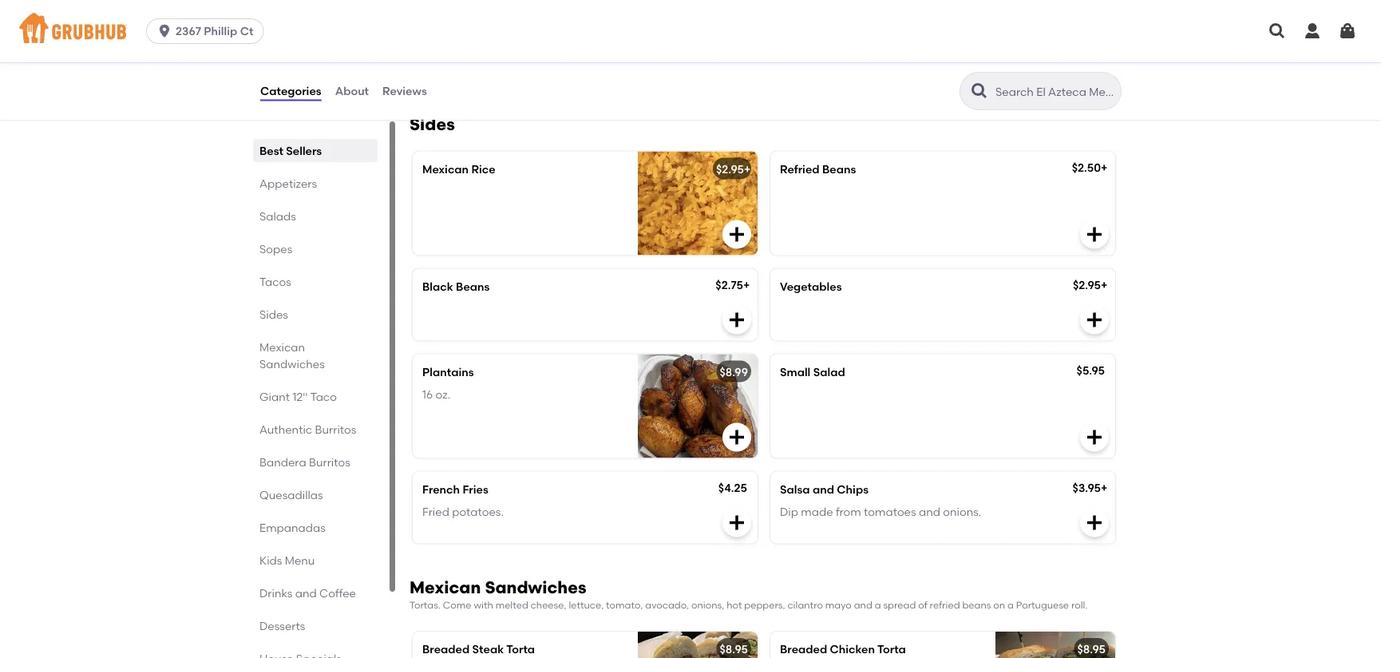 Task type: describe. For each thing, give the bounding box(es) containing it.
french
[[423, 482, 460, 496]]

svg image for $2.50
[[1086, 225, 1105, 244]]

$3.95
[[1073, 481, 1102, 494]]

cheese, inside mexican sandwiches tortas. come with melted cheese, lettuce, tomato, avocado, onions, hot peppers, cilantro mayo and a spread of refried beans on a portuguese roll.
[[531, 599, 567, 611]]

kids menu tab
[[260, 552, 371, 569]]

2367
[[176, 24, 201, 38]]

small
[[780, 365, 811, 379]]

crispy
[[423, 19, 457, 33]]

oz.
[[436, 388, 451, 401]]

+ for refried beans
[[1102, 160, 1108, 174]]

ct
[[240, 24, 253, 38]]

drinks
[[260, 586, 293, 600]]

breaded steak torta
[[423, 642, 535, 656]]

2 a from the left
[[1008, 599, 1014, 611]]

categories
[[260, 84, 322, 98]]

cheese, inside crispy corn tortillas stuffed with marinated pull beef, oaxaca cheese, onions, cilantro and includes beef broth on the side
[[498, 35, 540, 49]]

lettuce,
[[569, 599, 604, 611]]

pull
[[655, 19, 675, 33]]

and inside mexican sandwiches tortas. come with melted cheese, lettuce, tomato, avocado, onions, hot peppers, cilantro mayo and a spread of refried beans on a portuguese roll.
[[854, 599, 873, 611]]

appetizers tab
[[260, 175, 371, 192]]

french fries
[[423, 482, 489, 496]]

giant
[[260, 390, 290, 403]]

mayo
[[826, 599, 852, 611]]

tacos tab
[[260, 273, 371, 290]]

kids
[[260, 554, 282, 567]]

refried
[[780, 162, 820, 176]]

0 horizontal spatial $2.95 +
[[717, 162, 751, 176]]

plantains
[[423, 365, 474, 379]]

dip made from tomatoes and onions.
[[780, 505, 982, 519]]

salads
[[260, 209, 296, 223]]

and inside crispy corn tortillas stuffed with marinated pull beef, oaxaca cheese, onions, cilantro and includes beef broth on the side
[[628, 35, 650, 49]]

refried
[[930, 599, 961, 611]]

tomato,
[[606, 599, 643, 611]]

chips
[[837, 482, 869, 496]]

beef
[[423, 52, 447, 65]]

portuguese
[[1017, 599, 1070, 611]]

coffee
[[320, 586, 356, 600]]

tomatoes
[[864, 505, 917, 519]]

best sellers
[[260, 144, 322, 157]]

desserts tab
[[260, 617, 371, 634]]

appetizers
[[260, 177, 317, 190]]

$4.25
[[719, 481, 748, 494]]

sandwiches for mexican sandwiches tortas. come with melted cheese, lettuce, tomato, avocado, onions, hot peppers, cilantro mayo and a spread of refried beans on a portuguese roll.
[[485, 577, 587, 597]]

cilantro inside crispy corn tortillas stuffed with marinated pull beef, oaxaca cheese, onions, cilantro and includes beef broth on the side
[[584, 35, 626, 49]]

with for sandwiches
[[474, 599, 493, 611]]

made
[[801, 505, 834, 519]]

potatoes.
[[452, 505, 504, 519]]

$2.75 +
[[716, 278, 750, 291]]

authentic burritos tab
[[260, 421, 371, 438]]

taco
[[310, 390, 337, 403]]

crispy corn tortillas stuffed with marinated pull beef, oaxaca cheese, onions, cilantro and includes beef broth on the side
[[423, 19, 697, 65]]

melted
[[496, 599, 529, 611]]

the
[[498, 52, 516, 65]]

svg image for $2.75
[[728, 310, 747, 329]]

mexican sandwiches tortas. come with melted cheese, lettuce, tomato, avocado, onions, hot peppers, cilantro mayo and a spread of refried beans on a portuguese roll.
[[410, 577, 1088, 611]]

bandera
[[260, 455, 306, 469]]

$8.95 for breaded steak torta
[[720, 642, 748, 656]]

quesadillas tab
[[260, 486, 371, 503]]

phillip
[[204, 24, 237, 38]]

16 oz.
[[423, 388, 451, 401]]

2367 phillip ct button
[[146, 18, 270, 44]]

crispy corn tortillas stuffed with marinated pull beef, oaxaca cheese, onions, cilantro and includes beef broth on the side button
[[413, 0, 758, 81]]

Search El Azteca Mexican Restaurant-Mahwah search field
[[995, 84, 1117, 99]]

svg image inside "2367 phillip ct" button
[[157, 23, 173, 39]]

and inside tab
[[295, 586, 317, 600]]

desserts
[[260, 619, 305, 633]]

onions, for sandwiches
[[692, 599, 725, 611]]

$8.99
[[720, 365, 748, 379]]

1 horizontal spatial $2.95
[[1074, 278, 1102, 291]]

beef,
[[423, 35, 449, 49]]

menu
[[285, 554, 315, 567]]

+ for black beans
[[744, 278, 750, 291]]

$2.50
[[1072, 160, 1102, 174]]

bandera burritos tab
[[260, 454, 371, 470]]

authentic burritos
[[260, 423, 357, 436]]

avocado,
[[646, 599, 689, 611]]

stuffed
[[530, 19, 567, 33]]

sellers
[[286, 144, 322, 157]]

empanadas
[[260, 521, 326, 534]]

breaded chicken torta image
[[996, 632, 1116, 658]]

onions, for corn
[[543, 35, 581, 49]]

roll.
[[1072, 599, 1088, 611]]

side
[[519, 52, 541, 65]]

drinks and coffee tab
[[260, 585, 371, 601]]

hot
[[727, 599, 742, 611]]

tacos
[[260, 275, 291, 288]]

2 vertical spatial svg image
[[728, 428, 747, 447]]

broth
[[450, 52, 479, 65]]

salsa
[[780, 482, 810, 496]]

giant 12" taco
[[260, 390, 337, 403]]

torta for breaded chicken torta
[[878, 642, 907, 656]]

black beans
[[423, 279, 490, 293]]

sopes tab
[[260, 240, 371, 257]]

beans for refried beans
[[823, 162, 857, 176]]

sides tab
[[260, 306, 371, 323]]

burritos for bandera burritos
[[309, 455, 350, 469]]

mexican for mexican sandwiches
[[260, 340, 305, 354]]

search icon image
[[971, 81, 990, 101]]

black
[[423, 279, 453, 293]]

mexican sandwiches tab
[[260, 339, 371, 372]]



Task type: vqa. For each thing, say whether or not it's contained in the screenshot.
Breaded
yes



Task type: locate. For each thing, give the bounding box(es) containing it.
0 horizontal spatial a
[[875, 599, 882, 611]]

dip
[[780, 505, 799, 519]]

1 vertical spatial svg image
[[728, 310, 747, 329]]

1 vertical spatial $2.95 +
[[1074, 278, 1108, 291]]

1 horizontal spatial sides
[[410, 114, 455, 134]]

and right mayo
[[854, 599, 873, 611]]

$2.50 +
[[1072, 160, 1108, 174]]

with inside mexican sandwiches tortas. come with melted cheese, lettuce, tomato, avocado, onions, hot peppers, cilantro mayo and a spread of refried beans on a portuguese roll.
[[474, 599, 493, 611]]

0 horizontal spatial $2.95
[[717, 162, 744, 176]]

sides down tacos
[[260, 308, 288, 321]]

1 horizontal spatial breaded
[[780, 642, 828, 656]]

mexican inside mexican sandwiches tortas. come with melted cheese, lettuce, tomato, avocado, onions, hot peppers, cilantro mayo and a spread of refried beans on a portuguese roll.
[[410, 577, 481, 597]]

0 horizontal spatial cilantro
[[584, 35, 626, 49]]

torta right chicken
[[878, 642, 907, 656]]

onions, inside mexican sandwiches tortas. come with melted cheese, lettuce, tomato, avocado, onions, hot peppers, cilantro mayo and a spread of refried beans on a portuguese roll.
[[692, 599, 725, 611]]

+
[[1102, 160, 1108, 174], [744, 162, 751, 176], [744, 278, 750, 291], [1102, 278, 1108, 291], [1102, 481, 1108, 494]]

sides down reviews
[[410, 114, 455, 134]]

burritos
[[315, 423, 357, 436], [309, 455, 350, 469]]

onions, inside crispy corn tortillas stuffed with marinated pull beef, oaxaca cheese, onions, cilantro and includes beef broth on the side
[[543, 35, 581, 49]]

1 $8.95 from the left
[[720, 642, 748, 656]]

sides inside tab
[[260, 308, 288, 321]]

1 vertical spatial sides
[[260, 308, 288, 321]]

svg image
[[1086, 225, 1105, 244], [728, 310, 747, 329], [728, 428, 747, 447]]

$8.95 down hot
[[720, 642, 748, 656]]

on right beans
[[994, 599, 1006, 611]]

with right stuffed
[[570, 19, 593, 33]]

1 horizontal spatial on
[[994, 599, 1006, 611]]

1 vertical spatial cheese,
[[531, 599, 567, 611]]

vegetables
[[780, 279, 842, 293]]

burritos for authentic burritos
[[315, 423, 357, 436]]

+ for vegetables
[[1102, 278, 1108, 291]]

a
[[875, 599, 882, 611], [1008, 599, 1014, 611]]

torta right steak at the left
[[507, 642, 535, 656]]

with right come
[[474, 599, 493, 611]]

best
[[260, 144, 284, 157]]

burritos down authentic burritos tab
[[309, 455, 350, 469]]

2 vertical spatial mexican
[[410, 577, 481, 597]]

cheese, right the melted
[[531, 599, 567, 611]]

sandwiches up giant 12" taco
[[260, 357, 325, 371]]

0 horizontal spatial sandwiches
[[260, 357, 325, 371]]

a left portuguese
[[1008, 599, 1014, 611]]

mexican rice image
[[638, 151, 758, 255]]

0 horizontal spatial sides
[[260, 308, 288, 321]]

mexican rice
[[423, 162, 496, 176]]

0 horizontal spatial torta
[[507, 642, 535, 656]]

0 vertical spatial $2.95
[[717, 162, 744, 176]]

0 vertical spatial $2.95 +
[[717, 162, 751, 176]]

0 vertical spatial mexican
[[423, 162, 469, 176]]

0 horizontal spatial with
[[474, 599, 493, 611]]

and down marinated
[[628, 35, 650, 49]]

breaded
[[423, 642, 470, 656], [780, 642, 828, 656]]

0 horizontal spatial beans
[[456, 279, 490, 293]]

mexican inside mexican sandwiches
[[260, 340, 305, 354]]

0 vertical spatial cheese,
[[498, 35, 540, 49]]

1 horizontal spatial torta
[[878, 642, 907, 656]]

steak
[[473, 642, 504, 656]]

$8.95 down roll.
[[1078, 642, 1106, 656]]

onions, down stuffed
[[543, 35, 581, 49]]

chicken
[[830, 642, 875, 656]]

fried potatoes.
[[423, 505, 504, 519]]

onions.
[[944, 505, 982, 519]]

0 vertical spatial sandwiches
[[260, 357, 325, 371]]

beans for black beans
[[456, 279, 490, 293]]

beans
[[963, 599, 992, 611]]

bandera burritos
[[260, 455, 350, 469]]

cilantro down marinated
[[584, 35, 626, 49]]

and right drinks
[[295, 586, 317, 600]]

0 vertical spatial sides
[[410, 114, 455, 134]]

breaded chicken torta
[[780, 642, 907, 656]]

cilantro inside mexican sandwiches tortas. come with melted cheese, lettuce, tomato, avocado, onions, hot peppers, cilantro mayo and a spread of refried beans on a portuguese roll.
[[788, 599, 824, 611]]

0 horizontal spatial onions,
[[543, 35, 581, 49]]

$8.95
[[720, 642, 748, 656], [1078, 642, 1106, 656]]

salsa and chips
[[780, 482, 869, 496]]

1 horizontal spatial beans
[[823, 162, 857, 176]]

1 vertical spatial onions,
[[692, 599, 725, 611]]

12"
[[293, 390, 308, 403]]

$3.95 +
[[1073, 481, 1108, 494]]

$8.95 for breaded chicken torta
[[1078, 642, 1106, 656]]

1 horizontal spatial sandwiches
[[485, 577, 587, 597]]

2 torta from the left
[[878, 642, 907, 656]]

torta for breaded steak torta
[[507, 642, 535, 656]]

$2.75
[[716, 278, 744, 291]]

1 vertical spatial $2.95
[[1074, 278, 1102, 291]]

empanadas tab
[[260, 519, 371, 536]]

$5.95
[[1077, 363, 1106, 377]]

come
[[443, 599, 472, 611]]

authentic
[[260, 423, 312, 436]]

sides
[[410, 114, 455, 134], [260, 308, 288, 321]]

and
[[628, 35, 650, 49], [813, 482, 835, 496], [919, 505, 941, 519], [295, 586, 317, 600], [854, 599, 873, 611]]

1 horizontal spatial onions,
[[692, 599, 725, 611]]

drinks and coffee
[[260, 586, 356, 600]]

from
[[836, 505, 862, 519]]

tortas.
[[410, 599, 441, 611]]

1 horizontal spatial $2.95 +
[[1074, 278, 1108, 291]]

tab
[[260, 650, 371, 658]]

of
[[919, 599, 928, 611]]

best sellers tab
[[260, 142, 371, 159]]

small salad
[[780, 365, 846, 379]]

0 horizontal spatial breaded
[[423, 642, 470, 656]]

sandwiches inside tab
[[260, 357, 325, 371]]

about button
[[334, 62, 370, 120]]

0 vertical spatial burritos
[[315, 423, 357, 436]]

0 vertical spatial cilantro
[[584, 35, 626, 49]]

beans right black in the left top of the page
[[456, 279, 490, 293]]

mexican for mexican rice
[[423, 162, 469, 176]]

quesadillas
[[260, 488, 323, 502]]

and left onions.
[[919, 505, 941, 519]]

on inside mexican sandwiches tortas. come with melted cheese, lettuce, tomato, avocado, onions, hot peppers, cilantro mayo and a spread of refried beans on a portuguese roll.
[[994, 599, 1006, 611]]

corn
[[460, 19, 484, 33]]

a left spread
[[875, 599, 882, 611]]

categories button
[[260, 62, 322, 120]]

plantains image
[[638, 354, 758, 458]]

beans right refried on the right top of the page
[[823, 162, 857, 176]]

torta
[[507, 642, 535, 656], [878, 642, 907, 656]]

with inside crispy corn tortillas stuffed with marinated pull beef, oaxaca cheese, onions, cilantro and includes beef broth on the side
[[570, 19, 593, 33]]

svg image down $2.50 +
[[1086, 225, 1105, 244]]

on inside crispy corn tortillas stuffed with marinated pull beef, oaxaca cheese, onions, cilantro and includes beef broth on the side
[[482, 52, 496, 65]]

sandwiches inside mexican sandwiches tortas. come with melted cheese, lettuce, tomato, avocado, onions, hot peppers, cilantro mayo and a spread of refried beans on a portuguese roll.
[[485, 577, 587, 597]]

0 horizontal spatial $8.95
[[720, 642, 748, 656]]

salad
[[814, 365, 846, 379]]

sopes
[[260, 242, 293, 256]]

0 vertical spatial on
[[482, 52, 496, 65]]

tortillas
[[487, 19, 527, 33]]

about
[[335, 84, 369, 98]]

onions,
[[543, 35, 581, 49], [692, 599, 725, 611]]

on left 'the'
[[482, 52, 496, 65]]

beans
[[823, 162, 857, 176], [456, 279, 490, 293]]

giant 12" taco tab
[[260, 388, 371, 405]]

1 horizontal spatial $8.95
[[1078, 642, 1106, 656]]

fries
[[463, 482, 489, 496]]

2367 phillip ct
[[176, 24, 253, 38]]

0 vertical spatial svg image
[[1086, 225, 1105, 244]]

burritos down 'taco'
[[315, 423, 357, 436]]

refried beans
[[780, 162, 857, 176]]

cheese, up side
[[498, 35, 540, 49]]

1 vertical spatial on
[[994, 599, 1006, 611]]

spread
[[884, 599, 916, 611]]

with for corn
[[570, 19, 593, 33]]

svg image up $4.25
[[728, 428, 747, 447]]

fried
[[423, 505, 450, 519]]

1 vertical spatial with
[[474, 599, 493, 611]]

peppers,
[[745, 599, 786, 611]]

salads tab
[[260, 208, 371, 224]]

breaded for breaded chicken torta
[[780, 642, 828, 656]]

breaded left chicken
[[780, 642, 828, 656]]

breaded steak torta image
[[638, 632, 758, 658]]

mexican left rice at the left top of the page
[[423, 162, 469, 176]]

1 breaded from the left
[[423, 642, 470, 656]]

2 breaded from the left
[[780, 642, 828, 656]]

oaxaca
[[452, 35, 496, 49]]

0 vertical spatial with
[[570, 19, 593, 33]]

1 horizontal spatial cilantro
[[788, 599, 824, 611]]

mexican up come
[[410, 577, 481, 597]]

sandwiches up the melted
[[485, 577, 587, 597]]

and up 'made'
[[813, 482, 835, 496]]

0 horizontal spatial on
[[482, 52, 496, 65]]

breaded left steak at the left
[[423, 642, 470, 656]]

mexican
[[423, 162, 469, 176], [260, 340, 305, 354], [410, 577, 481, 597]]

kids menu
[[260, 554, 315, 567]]

1 horizontal spatial a
[[1008, 599, 1014, 611]]

1 vertical spatial cilantro
[[788, 599, 824, 611]]

rice
[[472, 162, 496, 176]]

mexican sandwiches
[[260, 340, 325, 371]]

1 a from the left
[[875, 599, 882, 611]]

svg image down $2.75 +
[[728, 310, 747, 329]]

2 $8.95 from the left
[[1078, 642, 1106, 656]]

reviews button
[[382, 62, 428, 120]]

0 vertical spatial onions,
[[543, 35, 581, 49]]

1 vertical spatial beans
[[456, 279, 490, 293]]

svg image
[[1268, 22, 1288, 41], [1304, 22, 1323, 41], [1339, 22, 1358, 41], [157, 23, 173, 39], [728, 51, 747, 70], [728, 225, 747, 244], [1086, 310, 1105, 329], [1086, 428, 1105, 447], [728, 513, 747, 532], [1086, 513, 1105, 532]]

1 horizontal spatial with
[[570, 19, 593, 33]]

breaded for breaded steak torta
[[423, 642, 470, 656]]

main navigation navigation
[[0, 0, 1382, 62]]

marinated
[[595, 19, 653, 33]]

cheese,
[[498, 35, 540, 49], [531, 599, 567, 611]]

includes
[[652, 35, 697, 49]]

with
[[570, 19, 593, 33], [474, 599, 493, 611]]

mexican down sides tab at top left
[[260, 340, 305, 354]]

0 vertical spatial beans
[[823, 162, 857, 176]]

reviews
[[383, 84, 427, 98]]

1 torta from the left
[[507, 642, 535, 656]]

1 vertical spatial mexican
[[260, 340, 305, 354]]

16
[[423, 388, 433, 401]]

cilantro left mayo
[[788, 599, 824, 611]]

onions, left hot
[[692, 599, 725, 611]]

1 vertical spatial burritos
[[309, 455, 350, 469]]

1 vertical spatial sandwiches
[[485, 577, 587, 597]]

sandwiches for mexican sandwiches
[[260, 357, 325, 371]]



